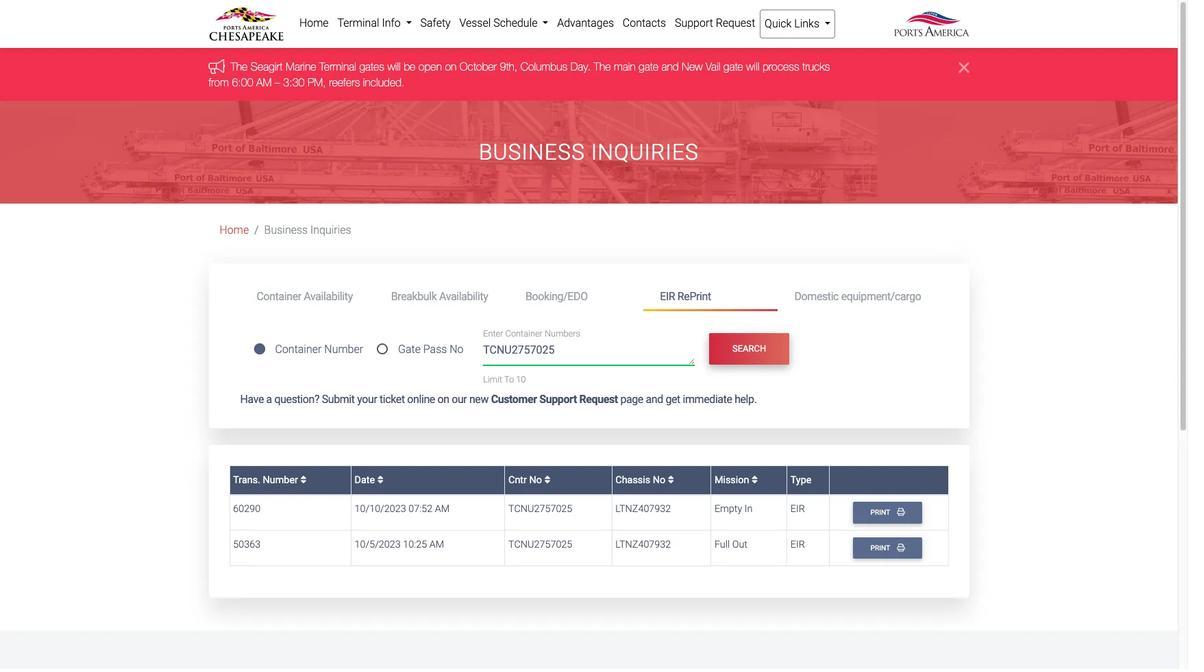 Task type: locate. For each thing, give the bounding box(es) containing it.
print for in
[[871, 508, 892, 517]]

0 vertical spatial terminal
[[338, 16, 379, 29]]

0 horizontal spatial will
[[388, 61, 401, 73]]

eir right 'out'
[[791, 539, 805, 550]]

have
[[240, 393, 264, 406]]

no right cntr
[[530, 474, 542, 486]]

the seagirt marine terminal gates will be open on october 9th, columbus day. the main gate and new vail gate will process trucks from 6:00 am – 3:30 pm, reefers included. alert
[[0, 48, 1178, 101]]

1 horizontal spatial the
[[594, 61, 611, 73]]

ltnz407932 for empty
[[616, 503, 671, 515]]

1 print link from the top
[[853, 502, 923, 524]]

container right enter
[[506, 329, 543, 339]]

0 vertical spatial business
[[479, 139, 585, 165]]

print link for full out
[[853, 537, 923, 559]]

availability for container availability
[[304, 290, 353, 303]]

advantages link
[[553, 10, 619, 37]]

2 vertical spatial am
[[430, 539, 444, 550]]

1 vertical spatial print link
[[853, 537, 923, 559]]

cntr
[[509, 474, 527, 486]]

included.
[[363, 76, 405, 88]]

1 horizontal spatial no
[[530, 474, 542, 486]]

availability up enter
[[439, 290, 488, 303]]

2 vertical spatial container
[[275, 343, 322, 356]]

0 vertical spatial and
[[662, 61, 679, 73]]

vessel schedule
[[460, 16, 540, 29]]

2 tcnu2757025 from the top
[[509, 539, 573, 550]]

quick links
[[765, 17, 823, 30]]

10/5/2023
[[355, 539, 401, 550]]

process
[[763, 61, 800, 73]]

2 vertical spatial eir
[[791, 539, 805, 550]]

print left print image
[[871, 508, 892, 517]]

and left the new
[[662, 61, 679, 73]]

0 vertical spatial am
[[256, 76, 272, 88]]

will left be
[[388, 61, 401, 73]]

sort image
[[301, 475, 307, 485], [545, 475, 551, 485]]

1 horizontal spatial sort image
[[668, 475, 674, 485]]

0 vertical spatial home link
[[295, 10, 333, 37]]

1 vertical spatial print
[[871, 544, 892, 552]]

sort image right "chassis"
[[668, 475, 674, 485]]

sort image inside trans. number link
[[301, 475, 307, 485]]

customer support request link
[[491, 393, 618, 406]]

gate right main
[[639, 61, 659, 73]]

am
[[256, 76, 272, 88], [435, 503, 450, 515], [430, 539, 444, 550]]

1 vertical spatial request
[[580, 393, 618, 406]]

1 vertical spatial business inquiries
[[264, 224, 351, 237]]

eir down type
[[791, 503, 805, 515]]

home link
[[295, 10, 333, 37], [220, 224, 249, 237]]

pm,
[[308, 76, 326, 88]]

print left print icon at bottom
[[871, 544, 892, 552]]

sort image right 'trans.'
[[301, 475, 307, 485]]

tcnu2757025 for 10/5/2023 10:25 am
[[509, 539, 573, 550]]

1 tcnu2757025 from the top
[[509, 503, 573, 515]]

print image
[[898, 508, 905, 516]]

cntr no
[[509, 474, 545, 486]]

eir reprint
[[660, 290, 711, 303]]

no right "chassis"
[[653, 474, 666, 486]]

no right pass
[[450, 343, 464, 356]]

0 horizontal spatial business inquiries
[[264, 224, 351, 237]]

2 ltnz407932 from the top
[[616, 539, 671, 550]]

container up question?
[[275, 343, 322, 356]]

breakbulk availability
[[391, 290, 488, 303]]

1 vertical spatial ltnz407932
[[616, 539, 671, 550]]

2 print from the top
[[871, 544, 892, 552]]

0 horizontal spatial business
[[264, 224, 308, 237]]

chassis
[[616, 474, 651, 486]]

50363
[[233, 539, 261, 550]]

2 availability from the left
[[439, 290, 488, 303]]

0 vertical spatial ltnz407932
[[616, 503, 671, 515]]

1 horizontal spatial request
[[716, 16, 756, 29]]

am right 10:25
[[430, 539, 444, 550]]

sort image inside mission link
[[752, 475, 758, 485]]

0 horizontal spatial availability
[[304, 290, 353, 303]]

0 horizontal spatial number
[[263, 474, 298, 486]]

support up the new
[[675, 16, 714, 29]]

number for container number
[[324, 343, 363, 356]]

0 vertical spatial tcnu2757025
[[509, 503, 573, 515]]

chassis no
[[616, 474, 668, 486]]

0 horizontal spatial sort image
[[378, 475, 384, 485]]

the right day.
[[594, 61, 611, 73]]

1 horizontal spatial number
[[324, 343, 363, 356]]

print link up print icon at bottom
[[853, 502, 923, 524]]

terminal left info
[[338, 16, 379, 29]]

1 horizontal spatial availability
[[439, 290, 488, 303]]

support
[[675, 16, 714, 29], [540, 393, 577, 406]]

Enter Container Numbers text field
[[483, 342, 695, 365]]

on inside the seagirt marine terminal gates will be open on october 9th, columbus day. the main gate and new vail gate will process trucks from 6:00 am – 3:30 pm, reefers included.
[[445, 61, 457, 73]]

2 print link from the top
[[853, 537, 923, 559]]

0 horizontal spatial request
[[580, 393, 618, 406]]

sort image up in
[[752, 475, 758, 485]]

0 horizontal spatial gate
[[639, 61, 659, 73]]

get
[[666, 393, 681, 406]]

print link down print image
[[853, 537, 923, 559]]

1 sort image from the left
[[378, 475, 384, 485]]

2 sort image from the left
[[668, 475, 674, 485]]

sort image inside date link
[[378, 475, 384, 485]]

1 vertical spatial terminal
[[320, 61, 357, 73]]

1 vertical spatial home link
[[220, 224, 249, 237]]

sort image right cntr
[[545, 475, 551, 485]]

close image
[[959, 59, 970, 76]]

1 vertical spatial am
[[435, 503, 450, 515]]

limit to 10
[[483, 374, 526, 384]]

container for container number
[[275, 343, 322, 356]]

1 horizontal spatial business
[[479, 139, 585, 165]]

on left our
[[438, 393, 449, 406]]

search button
[[709, 333, 790, 365]]

business inquiries
[[479, 139, 699, 165], [264, 224, 351, 237]]

gate pass no
[[398, 343, 464, 356]]

availability
[[304, 290, 353, 303], [439, 290, 488, 303]]

1 vertical spatial tcnu2757025
[[509, 539, 573, 550]]

1 vertical spatial and
[[646, 393, 664, 406]]

eir for full out
[[791, 539, 805, 550]]

1 horizontal spatial gate
[[724, 61, 744, 73]]

0 vertical spatial number
[[324, 343, 363, 356]]

no for cntr no
[[530, 474, 542, 486]]

2 sort image from the left
[[545, 475, 551, 485]]

eir left reprint
[[660, 290, 675, 303]]

0 vertical spatial support
[[675, 16, 714, 29]]

0 vertical spatial home
[[300, 16, 329, 29]]

support request link
[[671, 10, 760, 37]]

1 horizontal spatial business inquiries
[[479, 139, 699, 165]]

1 print from the top
[[871, 508, 892, 517]]

request left quick
[[716, 16, 756, 29]]

0 vertical spatial on
[[445, 61, 457, 73]]

booking/edo link
[[509, 284, 644, 309]]

1 ltnz407932 from the top
[[616, 503, 671, 515]]

am right 07:52
[[435, 503, 450, 515]]

request
[[716, 16, 756, 29], [580, 393, 618, 406]]

tcnu2757025
[[509, 503, 573, 515], [509, 539, 573, 550]]

sort image for trans. number
[[301, 475, 307, 485]]

and left get at the right of the page
[[646, 393, 664, 406]]

1 vertical spatial container
[[506, 329, 543, 339]]

date
[[355, 474, 378, 486]]

6:00
[[232, 76, 253, 88]]

0 vertical spatial business inquiries
[[479, 139, 699, 165]]

0 vertical spatial print link
[[853, 502, 923, 524]]

on
[[445, 61, 457, 73], [438, 393, 449, 406]]

gate right vail on the right top of the page
[[724, 61, 744, 73]]

1 vertical spatial home
[[220, 224, 249, 237]]

to
[[505, 374, 514, 384]]

numbers
[[545, 329, 581, 339]]

1 sort image from the left
[[301, 475, 307, 485]]

1 vertical spatial number
[[263, 474, 298, 486]]

ltnz407932
[[616, 503, 671, 515], [616, 539, 671, 550]]

1 vertical spatial support
[[540, 393, 577, 406]]

the seagirt marine terminal gates will be open on october 9th, columbus day. the main gate and new vail gate will process trucks from 6:00 am – 3:30 pm, reefers included.
[[209, 61, 830, 88]]

home
[[300, 16, 329, 29], [220, 224, 249, 237]]

sort image inside cntr no link
[[545, 475, 551, 485]]

1 horizontal spatial will
[[747, 61, 760, 73]]

10/10/2023 07:52 am
[[355, 503, 450, 515]]

the up 6:00
[[231, 61, 248, 73]]

new
[[682, 61, 703, 73]]

will left process
[[747, 61, 760, 73]]

business
[[479, 139, 585, 165], [264, 224, 308, 237]]

sort image for mission
[[752, 475, 758, 485]]

terminal info
[[338, 16, 404, 29]]

terminal up reefers
[[320, 61, 357, 73]]

0 vertical spatial eir
[[660, 290, 675, 303]]

request left page
[[580, 393, 618, 406]]

on right 'open'
[[445, 61, 457, 73]]

number
[[324, 343, 363, 356], [263, 474, 298, 486]]

date link
[[355, 474, 384, 486]]

sort image up 10/10/2023
[[378, 475, 384, 485]]

am left –
[[256, 76, 272, 88]]

0 horizontal spatial home link
[[220, 224, 249, 237]]

vessel
[[460, 16, 491, 29]]

1 vertical spatial inquiries
[[311, 224, 351, 237]]

0 vertical spatial container
[[257, 290, 302, 303]]

1 vertical spatial business
[[264, 224, 308, 237]]

support right customer on the left
[[540, 393, 577, 406]]

1 horizontal spatial home
[[300, 16, 329, 29]]

will
[[388, 61, 401, 73], [747, 61, 760, 73]]

number right 'trans.'
[[263, 474, 298, 486]]

booking/edo
[[526, 290, 588, 303]]

0 horizontal spatial sort image
[[301, 475, 307, 485]]

2 the from the left
[[594, 61, 611, 73]]

tcnu2757025 for 10/10/2023 07:52 am
[[509, 503, 573, 515]]

0 horizontal spatial the
[[231, 61, 248, 73]]

no
[[450, 343, 464, 356], [530, 474, 542, 486], [653, 474, 666, 486]]

mission
[[715, 474, 752, 486]]

main
[[614, 61, 636, 73]]

sort image
[[378, 475, 384, 485], [668, 475, 674, 485], [752, 475, 758, 485]]

2 horizontal spatial no
[[653, 474, 666, 486]]

sort image inside chassis no link
[[668, 475, 674, 485]]

inquiries
[[591, 139, 699, 165], [311, 224, 351, 237]]

1 horizontal spatial sort image
[[545, 475, 551, 485]]

availability up 'container number'
[[304, 290, 353, 303]]

am for 10/10/2023 07:52 am
[[435, 503, 450, 515]]

0 vertical spatial inquiries
[[591, 139, 699, 165]]

2 gate from the left
[[724, 61, 744, 73]]

print
[[871, 508, 892, 517], [871, 544, 892, 552]]

ticket
[[380, 393, 405, 406]]

links
[[795, 17, 820, 30]]

container
[[257, 290, 302, 303], [506, 329, 543, 339], [275, 343, 322, 356]]

1 availability from the left
[[304, 290, 353, 303]]

2 horizontal spatial sort image
[[752, 475, 758, 485]]

domestic
[[795, 290, 839, 303]]

0 horizontal spatial inquiries
[[311, 224, 351, 237]]

eir reprint link
[[644, 284, 778, 311]]

0 horizontal spatial support
[[540, 393, 577, 406]]

0 vertical spatial request
[[716, 16, 756, 29]]

container up 'container number'
[[257, 290, 302, 303]]

1 vertical spatial on
[[438, 393, 449, 406]]

3 sort image from the left
[[752, 475, 758, 485]]

1 vertical spatial eir
[[791, 503, 805, 515]]

0 vertical spatial print
[[871, 508, 892, 517]]

number up submit
[[324, 343, 363, 356]]

and
[[662, 61, 679, 73], [646, 393, 664, 406]]

and inside the seagirt marine terminal gates will be open on october 9th, columbus day. the main gate and new vail gate will process trucks from 6:00 am – 3:30 pm, reefers included.
[[662, 61, 679, 73]]



Task type: describe. For each thing, give the bounding box(es) containing it.
reprint
[[678, 290, 711, 303]]

print link for empty in
[[853, 502, 923, 524]]

page
[[621, 393, 644, 406]]

limit
[[483, 374, 503, 384]]

columbus
[[521, 61, 568, 73]]

3:30
[[283, 76, 305, 88]]

new
[[470, 393, 489, 406]]

breakbulk availability link
[[375, 284, 509, 309]]

sort image for date
[[378, 475, 384, 485]]

customer
[[491, 393, 537, 406]]

marine
[[286, 61, 316, 73]]

in
[[745, 503, 753, 515]]

type
[[791, 474, 812, 486]]

–
[[275, 76, 280, 88]]

schedule
[[494, 16, 538, 29]]

10/5/2023 10:25 am
[[355, 539, 444, 550]]

print for out
[[871, 544, 892, 552]]

60290
[[233, 503, 261, 515]]

terminal info link
[[333, 10, 416, 37]]

quick links link
[[760, 10, 836, 38]]

contacts link
[[619, 10, 671, 37]]

10:25
[[403, 539, 427, 550]]

be
[[404, 61, 416, 73]]

print image
[[898, 544, 905, 551]]

mission link
[[715, 474, 758, 486]]

our
[[452, 393, 467, 406]]

contacts
[[623, 16, 666, 29]]

october
[[460, 61, 497, 73]]

07:52
[[409, 503, 433, 515]]

container availability link
[[240, 284, 375, 309]]

am inside the seagirt marine terminal gates will be open on october 9th, columbus day. the main gate and new vail gate will process trucks from 6:00 am – 3:30 pm, reefers included.
[[256, 76, 272, 88]]

eir for empty in
[[791, 503, 805, 515]]

2 will from the left
[[747, 61, 760, 73]]

empty
[[715, 503, 743, 515]]

0 horizontal spatial no
[[450, 343, 464, 356]]

cntr no link
[[509, 474, 551, 486]]

online
[[407, 393, 435, 406]]

day.
[[571, 61, 591, 73]]

container for container availability
[[257, 290, 302, 303]]

10/10/2023
[[355, 503, 406, 515]]

domestic equipment/cargo link
[[778, 284, 938, 309]]

bullhorn image
[[209, 59, 231, 74]]

seagirt
[[251, 61, 283, 73]]

1 gate from the left
[[639, 61, 659, 73]]

no for chassis no
[[653, 474, 666, 486]]

equipment/cargo
[[842, 290, 922, 303]]

container number
[[275, 343, 363, 356]]

enter container numbers
[[483, 329, 581, 339]]

info
[[382, 16, 401, 29]]

search
[[733, 344, 767, 354]]

am for 10/5/2023 10:25 am
[[430, 539, 444, 550]]

safety
[[421, 16, 451, 29]]

0 horizontal spatial home
[[220, 224, 249, 237]]

1 horizontal spatial support
[[675, 16, 714, 29]]

have a question? submit your ticket online on our new customer support request page and get immediate help.
[[240, 393, 757, 406]]

sort image for chassis no
[[668, 475, 674, 485]]

eir inside eir reprint link
[[660, 290, 675, 303]]

immediate
[[683, 393, 733, 406]]

safety link
[[416, 10, 455, 37]]

terminal inside the seagirt marine terminal gates will be open on october 9th, columbus day. the main gate and new vail gate will process trucks from 6:00 am – 3:30 pm, reefers included.
[[320, 61, 357, 73]]

support request
[[675, 16, 756, 29]]

number for trans. number
[[263, 474, 298, 486]]

vessel schedule link
[[455, 10, 553, 37]]

trucks
[[803, 61, 830, 73]]

trans. number
[[233, 474, 301, 486]]

from
[[209, 76, 229, 88]]

10
[[516, 374, 526, 384]]

domestic equipment/cargo
[[795, 290, 922, 303]]

gates
[[360, 61, 385, 73]]

9th,
[[500, 61, 518, 73]]

open
[[419, 61, 442, 73]]

availability for breakbulk availability
[[439, 290, 488, 303]]

full out
[[715, 539, 748, 550]]

enter
[[483, 329, 504, 339]]

trans. number link
[[233, 474, 307, 486]]

help.
[[735, 393, 757, 406]]

the seagirt marine terminal gates will be open on october 9th, columbus day. the main gate and new vail gate will process trucks from 6:00 am – 3:30 pm, reefers included. link
[[209, 61, 830, 88]]

full
[[715, 539, 730, 550]]

1 horizontal spatial inquiries
[[591, 139, 699, 165]]

vail
[[706, 61, 721, 73]]

submit
[[322, 393, 355, 406]]

out
[[733, 539, 748, 550]]

question?
[[275, 393, 320, 406]]

1 will from the left
[[388, 61, 401, 73]]

trans.
[[233, 474, 260, 486]]

sort image for cntr no
[[545, 475, 551, 485]]

breakbulk
[[391, 290, 437, 303]]

ltnz407932 for full
[[616, 539, 671, 550]]

container availability
[[257, 290, 353, 303]]

1 horizontal spatial home link
[[295, 10, 333, 37]]

quick
[[765, 17, 792, 30]]

your
[[357, 393, 377, 406]]

advantages
[[558, 16, 614, 29]]

empty in
[[715, 503, 753, 515]]

reefers
[[329, 76, 360, 88]]

1 the from the left
[[231, 61, 248, 73]]



Task type: vqa. For each thing, say whether or not it's contained in the screenshot.
EIR to the bottom
yes



